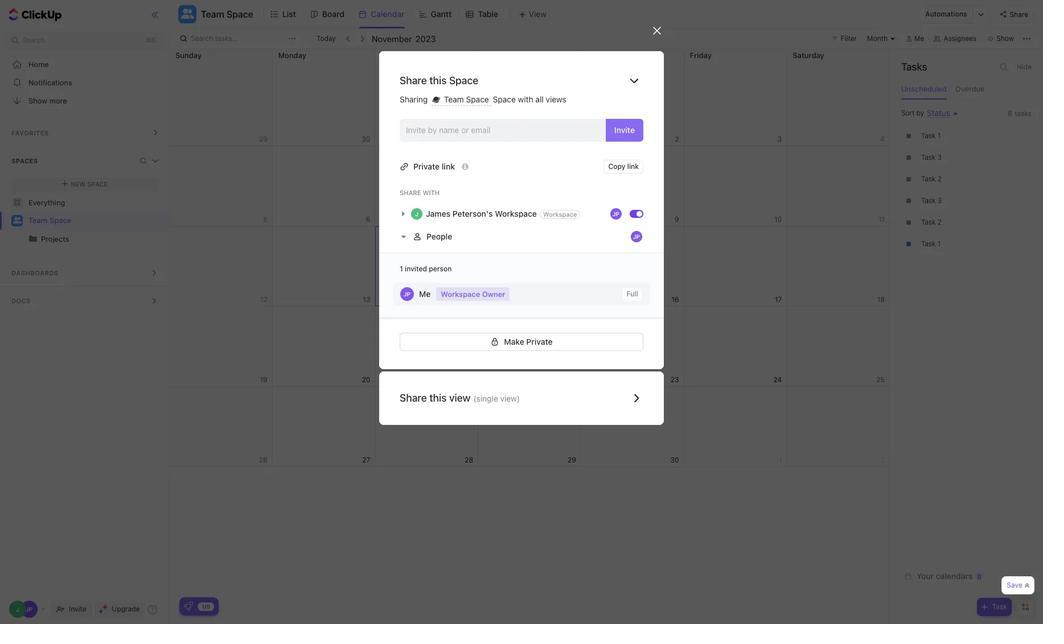 Task type: vqa. For each thing, say whether or not it's contained in the screenshot.
text field
no



Task type: describe. For each thing, give the bounding box(es) containing it.
team space link
[[28, 212, 160, 230]]

share for share
[[1010, 10, 1029, 19]]

single
[[477, 394, 498, 404]]

Search tasks... text field
[[191, 31, 285, 47]]

person
[[429, 265, 452, 273]]

workspace for workspace
[[543, 211, 577, 218]]

j
[[415, 210, 418, 217]]

(
[[474, 394, 477, 404]]

search tasks...
[[191, 34, 238, 43]]

sharing
[[400, 95, 430, 104]]

1/5
[[202, 603, 210, 610]]

calendars
[[936, 572, 973, 581]]

show more
[[28, 96, 67, 105]]

tasks...
[[215, 34, 238, 43]]

1 task 3 from the top
[[921, 153, 942, 162]]

saturday
[[793, 51, 825, 60]]

home
[[28, 60, 49, 69]]

notifications
[[28, 78, 72, 87]]

new
[[71, 180, 86, 188]]

save
[[1007, 581, 1023, 590]]

copy
[[609, 162, 626, 171]]

calendar
[[371, 9, 405, 19]]

share for share this space
[[400, 75, 427, 87]]

with for share
[[423, 189, 440, 196]]

projects
[[41, 235, 69, 244]]

user group image
[[13, 217, 21, 224]]

2 for task 2
[[938, 175, 942, 183]]

)
[[517, 394, 520, 404]]

share for share this view ( single                 view )
[[400, 392, 427, 404]]

28
[[465, 456, 473, 464]]

2 for ‎task 2
[[938, 218, 942, 227]]

share this space
[[400, 75, 479, 87]]

1 invited person
[[400, 265, 452, 273]]

row containing 26
[[170, 387, 890, 468]]

calendar link
[[371, 0, 409, 28]]

sort by
[[902, 109, 924, 117]]

all
[[536, 95, 544, 104]]

home link
[[0, 55, 170, 73]]

task 1
[[921, 240, 941, 248]]

0 horizontal spatial me
[[419, 289, 431, 299]]

1 3 from the top
[[938, 153, 942, 162]]

upgrade link
[[94, 602, 144, 618]]

17
[[775, 295, 782, 304]]

automations button
[[920, 6, 973, 23]]

grid containing sunday
[[169, 49, 890, 625]]

onboarding checklist button element
[[184, 603, 193, 612]]

peterson's
[[453, 209, 493, 218]]

table
[[478, 9, 498, 19]]

workspace for workspace owner
[[441, 289, 480, 298]]

list
[[282, 9, 296, 19]]

team space for team space link
[[28, 216, 71, 225]]

by
[[917, 109, 924, 117]]

assignees button
[[929, 32, 982, 46]]

1 horizontal spatial workspace
[[495, 209, 537, 218]]

‎task for ‎task 1
[[921, 132, 936, 140]]

new space
[[71, 180, 108, 188]]

2 row from the top
[[170, 146, 890, 227]]

14
[[466, 295, 473, 304]]

board link
[[322, 0, 349, 28]]

0 horizontal spatial view
[[449, 392, 471, 404]]

link for copy link
[[627, 162, 639, 171]]

⌘k
[[146, 36, 156, 44]]

board
[[322, 9, 345, 19]]

upgrade
[[112, 605, 140, 614]]

list link
[[282, 0, 301, 28]]

overdue
[[956, 84, 985, 93]]

20
[[362, 376, 370, 384]]

automations
[[926, 10, 967, 18]]

30
[[671, 456, 679, 464]]

24
[[774, 376, 782, 384]]

19
[[260, 376, 268, 384]]

with for space
[[518, 95, 533, 104]]

2 vertical spatial 1
[[400, 265, 403, 273]]

assignees
[[944, 34, 977, 43]]

everything link
[[0, 194, 170, 212]]

this for view
[[430, 392, 447, 404]]

favorites button
[[0, 119, 170, 146]]

today button
[[314, 33, 338, 44]]

0 vertical spatial private
[[413, 162, 440, 171]]

2 horizontal spatial team space
[[442, 95, 491, 104]]

invited
[[405, 265, 427, 273]]

share this view ( single                 view )
[[400, 392, 520, 404]]

1 vertical spatial jp
[[633, 233, 640, 240]]

23
[[671, 376, 679, 384]]

hide
[[1017, 63, 1032, 71]]

2 3 from the top
[[938, 197, 942, 205]]



Task type: locate. For each thing, give the bounding box(es) containing it.
0 vertical spatial jp
[[613, 210, 620, 217]]

0 vertical spatial 3
[[938, 153, 942, 162]]

team for team space link
[[28, 216, 47, 225]]

your calendars 0
[[917, 572, 982, 581]]

1 row from the top
[[170, 49, 890, 146]]

1
[[938, 132, 941, 140], [938, 240, 941, 248], [400, 265, 403, 273]]

‎task 2
[[921, 218, 942, 227]]

0 vertical spatial team space
[[201, 9, 253, 19]]

link for private link
[[442, 162, 455, 171]]

1 down ‎task 2
[[938, 240, 941, 248]]

owner
[[482, 289, 505, 298]]

0 vertical spatial ‎task
[[921, 132, 936, 140]]

dashboards
[[11, 269, 58, 277]]

search for search
[[22, 36, 45, 44]]

‎task up 'task 1'
[[921, 218, 936, 227]]

team up search tasks...
[[201, 9, 224, 19]]

team down everything
[[28, 216, 47, 225]]

invite up copy link on the top of the page
[[614, 125, 635, 135]]

0 horizontal spatial link
[[442, 162, 455, 171]]

Invite by name or email text field
[[406, 122, 601, 139]]

notifications link
[[0, 73, 170, 92]]

task 3
[[921, 153, 942, 162], [921, 197, 942, 205]]

2 up ‎task 2
[[938, 175, 942, 183]]

task 2
[[921, 175, 942, 183]]

1 vertical spatial with
[[423, 189, 440, 196]]

row containing 19
[[170, 307, 890, 387]]

task 3 up task 2
[[921, 153, 942, 162]]

2 vertical spatial team space
[[28, 216, 71, 225]]

team space down everything
[[28, 216, 71, 225]]

me
[[915, 34, 925, 43], [419, 289, 431, 299]]

1 vertical spatial this
[[430, 392, 447, 404]]

1 horizontal spatial me
[[915, 34, 925, 43]]

1 ‎task from the top
[[921, 132, 936, 140]]

task 3 down task 2
[[921, 197, 942, 205]]

1 horizontal spatial invite
[[614, 125, 635, 135]]

0 vertical spatial me
[[915, 34, 925, 43]]

0 horizontal spatial private
[[413, 162, 440, 171]]

sidebar navigation
[[0, 0, 170, 625]]

1 vertical spatial 3
[[938, 197, 942, 205]]

2 2 from the top
[[938, 218, 942, 227]]

more
[[49, 96, 67, 105]]

‎task 1
[[921, 132, 941, 140]]

team space up tasks... on the top of the page
[[201, 9, 253, 19]]

make
[[504, 337, 524, 347]]

0 vertical spatial task 3
[[921, 153, 942, 162]]

2 horizontal spatial team
[[444, 95, 464, 104]]

1 horizontal spatial team space
[[201, 9, 253, 19]]

row
[[170, 49, 890, 146], [170, 146, 890, 227], [170, 227, 890, 307], [170, 307, 890, 387], [170, 387, 890, 468]]

16
[[672, 295, 679, 304]]

0 horizontal spatial search
[[22, 36, 45, 44]]

‎task down the by
[[921, 132, 936, 140]]

grid
[[169, 49, 890, 625]]

view inside share this view ( single                 view )
[[500, 394, 517, 404]]

0
[[978, 573, 982, 581]]

private link
[[413, 162, 455, 171]]

1 vertical spatial 1
[[938, 240, 941, 248]]

1 horizontal spatial team
[[201, 9, 224, 19]]

2 horizontal spatial workspace
[[543, 211, 577, 218]]

row containing 14
[[170, 227, 890, 307]]

view
[[449, 392, 471, 404], [500, 394, 517, 404]]

5 row from the top
[[170, 387, 890, 468]]

1 this from the top
[[430, 75, 447, 87]]

private up the share with
[[413, 162, 440, 171]]

search inside "sidebar" navigation
[[22, 36, 45, 44]]

0 horizontal spatial team
[[28, 216, 47, 225]]

invite left upgrade link
[[69, 605, 86, 614]]

team space down share this space
[[442, 95, 491, 104]]

view right single
[[500, 394, 517, 404]]

workspace owner
[[441, 289, 505, 298]]

team space for team space button
[[201, 9, 253, 19]]

me button
[[902, 32, 929, 46]]

me down "1 invited person"
[[419, 289, 431, 299]]

1 vertical spatial me
[[419, 289, 431, 299]]

this up sharing
[[430, 75, 447, 87]]

with left all
[[518, 95, 533, 104]]

unscheduled
[[902, 84, 947, 93]]

search up home at the top left of the page
[[22, 36, 45, 44]]

1 vertical spatial team
[[444, 95, 464, 104]]

1 vertical spatial team space
[[442, 95, 491, 104]]

1 horizontal spatial jp
[[613, 210, 620, 217]]

2 ‎task from the top
[[921, 218, 936, 227]]

view left (
[[449, 392, 471, 404]]

1 left invited
[[400, 265, 403, 273]]

team inside button
[[201, 9, 224, 19]]

team down share this space
[[444, 95, 464, 104]]

with
[[518, 95, 533, 104], [423, 189, 440, 196]]

tasks
[[1015, 109, 1032, 118]]

1 projects link from the left
[[1, 230, 160, 248]]

2 this from the top
[[430, 392, 447, 404]]

2 vertical spatial team
[[28, 216, 47, 225]]

today
[[317, 34, 336, 43]]

1 2 from the top
[[938, 175, 942, 183]]

1 horizontal spatial view
[[500, 394, 517, 404]]

1 horizontal spatial search
[[191, 34, 213, 43]]

0 horizontal spatial invite
[[69, 605, 86, 614]]

with up the james
[[423, 189, 440, 196]]

link right copy
[[627, 162, 639, 171]]

friday
[[690, 51, 712, 60]]

0 horizontal spatial jp
[[404, 291, 411, 298]]

0 vertical spatial this
[[430, 75, 447, 87]]

tuesday
[[381, 51, 411, 60]]

make private
[[504, 337, 553, 347]]

share with
[[400, 189, 440, 196]]

1 vertical spatial 2
[[938, 218, 942, 227]]

29
[[568, 456, 576, 464]]

2 horizontal spatial jp
[[633, 233, 640, 240]]

1 horizontal spatial private
[[526, 337, 553, 347]]

0 vertical spatial with
[[518, 95, 533, 104]]

0 horizontal spatial with
[[423, 189, 440, 196]]

workspace
[[495, 209, 537, 218], [543, 211, 577, 218], [441, 289, 480, 298]]

0 vertical spatial 2
[[938, 175, 942, 183]]

onboarding checklist button image
[[184, 603, 193, 612]]

your
[[917, 572, 934, 581]]

1 for task 1
[[938, 240, 941, 248]]

wednesday
[[484, 51, 525, 60]]

0 horizontal spatial workspace
[[441, 289, 480, 298]]

2 task 3 from the top
[[921, 197, 942, 205]]

team for team space button
[[201, 9, 224, 19]]

1 vertical spatial ‎task
[[921, 218, 936, 227]]

team space inside team space button
[[201, 9, 253, 19]]

sunday
[[175, 51, 202, 60]]

team inside "sidebar" navigation
[[28, 216, 47, 225]]

26
[[259, 456, 268, 464]]

show
[[28, 96, 47, 105]]

2 projects link from the left
[[41, 230, 160, 248]]

2 up 'task 1'
[[938, 218, 942, 227]]

views
[[546, 95, 567, 104]]

1 vertical spatial private
[[526, 337, 553, 347]]

6 tasks
[[1008, 109, 1032, 118]]

25
[[877, 376, 885, 384]]

18
[[877, 295, 885, 304]]

this for space
[[430, 75, 447, 87]]

favorites
[[11, 129, 49, 137]]

thursday
[[587, 51, 620, 60]]

0 vertical spatial team
[[201, 9, 224, 19]]

3 up task 2
[[938, 153, 942, 162]]

1 horizontal spatial link
[[627, 162, 639, 171]]

3 row from the top
[[170, 227, 890, 307]]

docs
[[11, 297, 31, 305]]

space with all views
[[493, 95, 567, 104]]

‎task
[[921, 132, 936, 140], [921, 218, 936, 227]]

gantt link
[[431, 0, 456, 28]]

sort
[[902, 109, 915, 117]]

james peterson's workspace
[[426, 209, 537, 218]]

private
[[413, 162, 440, 171], [526, 337, 553, 347]]

people
[[427, 232, 452, 241]]

‎task for ‎task 2
[[921, 218, 936, 227]]

share for share with
[[400, 189, 421, 196]]

team space button
[[196, 2, 253, 27]]

team space
[[201, 9, 253, 19], [442, 95, 491, 104], [28, 216, 71, 225]]

search for search tasks...
[[191, 34, 213, 43]]

this left (
[[430, 392, 447, 404]]

everything
[[28, 198, 65, 207]]

this
[[430, 75, 447, 87], [430, 392, 447, 404]]

copy link
[[609, 162, 639, 171]]

tasks
[[902, 61, 927, 73]]

1 horizontal spatial with
[[518, 95, 533, 104]]

invite inside "sidebar" navigation
[[69, 605, 86, 614]]

share button
[[996, 5, 1033, 23]]

monday
[[278, 51, 306, 60]]

1 vertical spatial task 3
[[921, 197, 942, 205]]

jp
[[613, 210, 620, 217], [633, 233, 640, 240], [404, 291, 411, 298]]

share inside button
[[1010, 10, 1029, 19]]

search
[[191, 34, 213, 43], [22, 36, 45, 44]]

1 up task 2
[[938, 132, 941, 140]]

1 vertical spatial invite
[[69, 605, 86, 614]]

table link
[[478, 0, 503, 28]]

4 row from the top
[[170, 307, 890, 387]]

2 vertical spatial jp
[[404, 291, 411, 298]]

team space inside team space link
[[28, 216, 71, 225]]

2
[[938, 175, 942, 183], [938, 218, 942, 227]]

0 horizontal spatial team space
[[28, 216, 71, 225]]

0 vertical spatial 1
[[938, 132, 941, 140]]

me inside button
[[915, 34, 925, 43]]

hide button
[[1014, 60, 1035, 74]]

27
[[362, 456, 370, 464]]

link up the james
[[442, 162, 455, 171]]

search up sunday
[[191, 34, 213, 43]]

space inside button
[[227, 9, 253, 19]]

0 vertical spatial invite
[[614, 125, 635, 135]]

1 for ‎task 1
[[938, 132, 941, 140]]

6
[[1008, 109, 1013, 118]]

3 down task 2
[[938, 197, 942, 205]]

james
[[426, 209, 451, 218]]

team
[[201, 9, 224, 19], [444, 95, 464, 104], [28, 216, 47, 225]]

me up tasks
[[915, 34, 925, 43]]

private right make
[[526, 337, 553, 347]]



